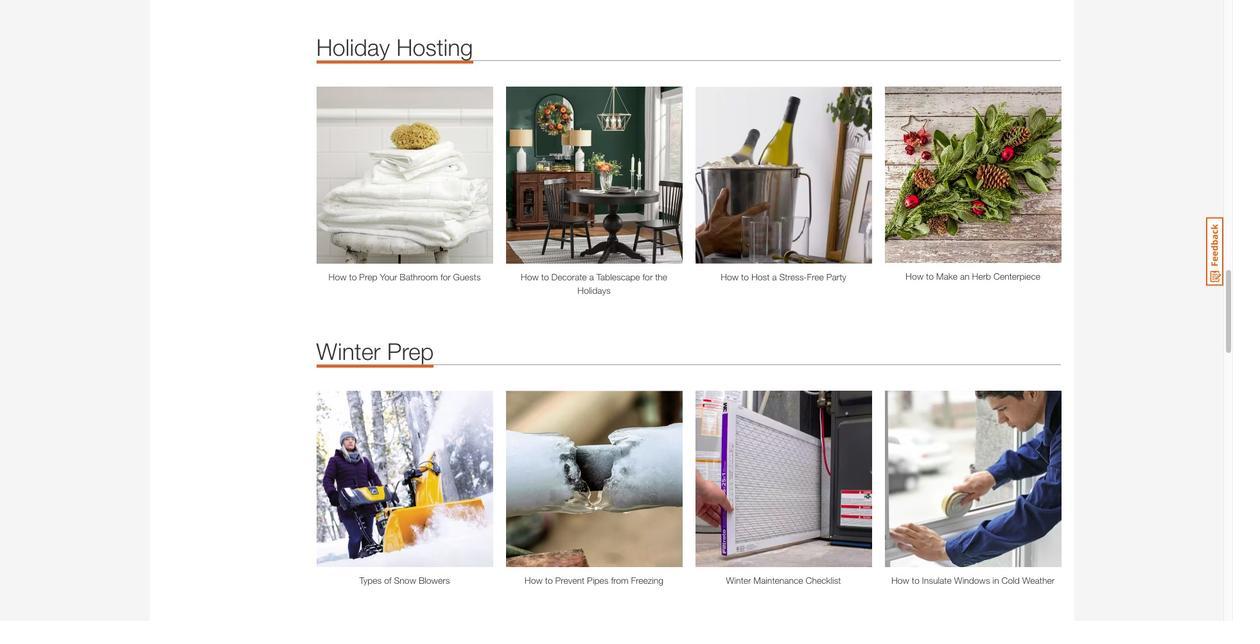 Task type: vqa. For each thing, say whether or not it's contained in the screenshot.
the - associated with Home Depot Hanukkah Menorah Gift Card Image
no



Task type: describe. For each thing, give the bounding box(es) containing it.
to for prep
[[349, 271, 357, 282]]

how for how to prep your bathroom for guests
[[329, 271, 347, 282]]

host
[[752, 271, 770, 282]]

how to prevent pipes from freezing image
[[506, 391, 683, 568]]

how to make an herb centerpiece
[[906, 271, 1041, 282]]

winter maintenance checklist link
[[695, 574, 872, 588]]

free
[[807, 271, 824, 282]]

to for prevent
[[545, 576, 553, 586]]

hosting
[[397, 33, 473, 61]]

bathroom
[[400, 271, 438, 282]]

how to prep your bathroom for guests image
[[316, 87, 493, 264]]

types of snow blowers
[[359, 576, 450, 587]]

blowers
[[419, 576, 450, 587]]

to for make
[[926, 271, 934, 282]]

how to prevent pipes from freezing link
[[506, 574, 683, 588]]

how to make an herb centerpiece image
[[885, 87, 1062, 263]]

a for tablescape
[[589, 271, 594, 282]]

decorate
[[552, 271, 587, 282]]

stress-
[[780, 271, 807, 282]]

how to insulate windows in cold weather link
[[885, 574, 1062, 588]]

how to host a stress-free party link
[[695, 270, 872, 284]]

0 vertical spatial prep
[[359, 271, 377, 282]]

how to prevent pipes from freezing
[[525, 576, 664, 586]]

from
[[611, 576, 629, 586]]

holidays
[[578, 285, 611, 296]]

pipes
[[587, 576, 609, 586]]

winter for winter maintenance checklist
[[726, 576, 751, 587]]

how to insulate windows in cold weather image
[[885, 391, 1062, 568]]

centerpiece
[[994, 271, 1041, 282]]

weather
[[1023, 576, 1055, 587]]

to for host
[[741, 271, 749, 282]]

your
[[380, 271, 397, 282]]

snow
[[394, 576, 416, 587]]

freezing
[[631, 576, 664, 586]]

how to decorate a tablescape for the holidays
[[521, 271, 668, 296]]

winter prep
[[316, 338, 434, 365]]

how for how to prevent pipes from freezing
[[525, 576, 543, 586]]

to for insulate
[[912, 576, 920, 587]]

holiday hosting
[[316, 33, 473, 61]]

how to prep your bathroom for guests link
[[316, 270, 493, 284]]

herb
[[972, 271, 991, 282]]

1 horizontal spatial prep
[[387, 338, 434, 365]]

checklist
[[806, 576, 841, 587]]

a for stress-
[[772, 271, 777, 282]]

how to make an herb centerpiece link
[[885, 270, 1062, 283]]

prevent
[[555, 576, 585, 586]]

how to host a stress-free party
[[721, 271, 847, 282]]

an
[[960, 271, 970, 282]]

of
[[384, 576, 392, 587]]

how to decorate a tablescape for the holidays link
[[506, 270, 683, 297]]



Task type: locate. For each thing, give the bounding box(es) containing it.
make
[[937, 271, 958, 282]]

how inside the 'how to decorate a tablescape for the holidays'
[[521, 271, 539, 282]]

winter maintenance checklist
[[726, 576, 841, 587]]

in
[[993, 576, 999, 587]]

for left guests
[[441, 271, 451, 282]]

winter
[[316, 338, 381, 365], [726, 576, 751, 587]]

how left your
[[329, 271, 347, 282]]

how for how to make an herb centerpiece
[[906, 271, 924, 282]]

feedback link image
[[1206, 217, 1224, 287]]

0 horizontal spatial for
[[441, 271, 451, 282]]

insulate
[[922, 576, 952, 587]]

how for how to decorate a tablescape for the holidays
[[521, 271, 539, 282]]

1 vertical spatial winter
[[726, 576, 751, 587]]

to left make
[[926, 271, 934, 282]]

for for the
[[643, 271, 653, 282]]

0 horizontal spatial winter
[[316, 338, 381, 365]]

for
[[441, 271, 451, 282], [643, 271, 653, 282]]

for inside the 'how to decorate a tablescape for the holidays'
[[643, 271, 653, 282]]

1 horizontal spatial winter
[[726, 576, 751, 587]]

1 for from the left
[[441, 271, 451, 282]]

windows
[[954, 576, 990, 587]]

how left prevent
[[525, 576, 543, 586]]

to left prevent
[[545, 576, 553, 586]]

a up "holidays"
[[589, 271, 594, 282]]

for for guests
[[441, 271, 451, 282]]

a right host
[[772, 271, 777, 282]]

winter maintenance checklist image
[[695, 391, 872, 568]]

to left your
[[349, 271, 357, 282]]

how to host a stress-free party image
[[695, 87, 872, 264]]

types of snow blowers image
[[316, 391, 493, 568]]

for left the
[[643, 271, 653, 282]]

to left host
[[741, 271, 749, 282]]

how left host
[[721, 271, 739, 282]]

the
[[655, 271, 668, 282]]

how to insulate windows in cold weather
[[892, 576, 1055, 587]]

cold
[[1002, 576, 1020, 587]]

types
[[359, 576, 382, 587]]

winter inside winter maintenance checklist 'link'
[[726, 576, 751, 587]]

guests
[[453, 271, 481, 282]]

2 a from the left
[[772, 271, 777, 282]]

a inside how to host a stress-free party link
[[772, 271, 777, 282]]

maintenance
[[754, 576, 803, 587]]

0 horizontal spatial a
[[589, 271, 594, 282]]

to left insulate
[[912, 576, 920, 587]]

types of snow blowers link
[[316, 574, 493, 588]]

party
[[827, 271, 847, 282]]

how left make
[[906, 271, 924, 282]]

1 vertical spatial prep
[[387, 338, 434, 365]]

how for how to host a stress-free party
[[721, 271, 739, 282]]

1 horizontal spatial a
[[772, 271, 777, 282]]

holiday
[[316, 33, 390, 61]]

1 horizontal spatial for
[[643, 271, 653, 282]]

how for how to insulate windows in cold weather
[[892, 576, 910, 587]]

1 a from the left
[[589, 271, 594, 282]]

tablescape
[[597, 271, 640, 282]]

0 vertical spatial winter
[[316, 338, 381, 365]]

0 horizontal spatial prep
[[359, 271, 377, 282]]

how to decorate a tablescape for the holidays image
[[506, 87, 683, 264]]

to left decorate
[[541, 271, 549, 282]]

how left decorate
[[521, 271, 539, 282]]

winter for winter prep
[[316, 338, 381, 365]]

how left insulate
[[892, 576, 910, 587]]

2 for from the left
[[643, 271, 653, 282]]

how to prep your bathroom for guests
[[329, 271, 481, 282]]

prep
[[359, 271, 377, 282], [387, 338, 434, 365]]

to for decorate
[[541, 271, 549, 282]]

a inside the 'how to decorate a tablescape for the holidays'
[[589, 271, 594, 282]]

to inside the 'how to decorate a tablescape for the holidays'
[[541, 271, 549, 282]]

to
[[926, 271, 934, 282], [349, 271, 357, 282], [541, 271, 549, 282], [741, 271, 749, 282], [545, 576, 553, 586], [912, 576, 920, 587]]

how
[[906, 271, 924, 282], [329, 271, 347, 282], [521, 271, 539, 282], [721, 271, 739, 282], [525, 576, 543, 586], [892, 576, 910, 587]]

a
[[589, 271, 594, 282], [772, 271, 777, 282]]



